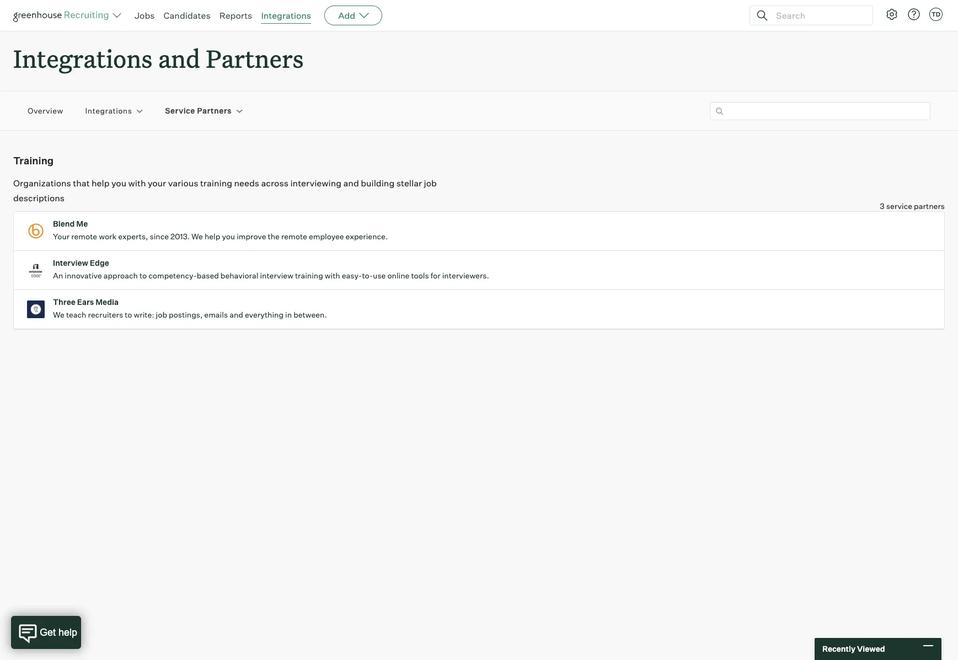 Task type: locate. For each thing, give the bounding box(es) containing it.
you right that
[[111, 178, 126, 189]]

0 vertical spatial training
[[200, 178, 232, 189]]

service
[[887, 202, 913, 211]]

we
[[191, 232, 203, 241], [53, 310, 64, 320]]

1 vertical spatial integrations
[[13, 42, 153, 74]]

candidates
[[164, 10, 211, 21]]

0 vertical spatial with
[[128, 178, 146, 189]]

help right 2013.
[[205, 232, 220, 241]]

1 horizontal spatial job
[[424, 178, 437, 189]]

with inside interview edge an innovative approach to competency-based behavioral interview training with easy-to-use online tools for interviewers.
[[325, 271, 340, 280]]

experience.
[[346, 232, 388, 241]]

0 horizontal spatial help
[[92, 178, 110, 189]]

to right "approach"
[[140, 271, 147, 280]]

the
[[268, 232, 280, 241]]

job inside three ears media we teach recruiters to write: job postings, emails and everything in between.
[[156, 310, 167, 320]]

we down three
[[53, 310, 64, 320]]

0 vertical spatial we
[[191, 232, 203, 241]]

and left building
[[343, 178, 359, 189]]

partners down reports link at the left of page
[[206, 42, 304, 74]]

interviewers.
[[442, 271, 489, 280]]

0 vertical spatial you
[[111, 178, 126, 189]]

with inside organizations that help you with your various training needs across interviewing and building stellar job descriptions
[[128, 178, 146, 189]]

0 horizontal spatial and
[[158, 42, 200, 74]]

descriptions
[[13, 193, 65, 204]]

1 horizontal spatial training
[[295, 271, 323, 280]]

0 vertical spatial help
[[92, 178, 110, 189]]

integrations
[[261, 10, 311, 21], [13, 42, 153, 74], [85, 106, 132, 116]]

and for three ears media we teach recruiters to write: job postings, emails and everything in between.
[[230, 310, 243, 320]]

blend me your remote work experts, since 2013. we help you improve the remote employee experience.
[[53, 219, 388, 241]]

and right emails
[[230, 310, 243, 320]]

job right write:
[[156, 310, 167, 320]]

and down candidates link
[[158, 42, 200, 74]]

job
[[424, 178, 437, 189], [156, 310, 167, 320]]

to inside interview edge an innovative approach to competency-based behavioral interview training with easy-to-use online tools for interviewers.
[[140, 271, 147, 280]]

help
[[92, 178, 110, 189], [205, 232, 220, 241]]

postings,
[[169, 310, 203, 320]]

1 horizontal spatial help
[[205, 232, 220, 241]]

1 vertical spatial training
[[295, 271, 323, 280]]

partners
[[206, 42, 304, 74], [197, 106, 232, 116]]

you left improve
[[222, 232, 235, 241]]

interview
[[260, 271, 293, 280]]

that
[[73, 178, 90, 189]]

with left your
[[128, 178, 146, 189]]

to inside three ears media we teach recruiters to write: job postings, emails and everything in between.
[[125, 310, 132, 320]]

recently viewed
[[823, 645, 885, 654]]

overview link
[[28, 106, 63, 116]]

integrations for the bottommost integrations link
[[85, 106, 132, 116]]

1 horizontal spatial and
[[230, 310, 243, 320]]

training left needs
[[200, 178, 232, 189]]

training right interview
[[295, 271, 323, 280]]

and inside organizations that help you with your various training needs across interviewing and building stellar job descriptions
[[343, 178, 359, 189]]

help right that
[[92, 178, 110, 189]]

0 vertical spatial job
[[424, 178, 437, 189]]

remote down me
[[71, 232, 97, 241]]

0 horizontal spatial you
[[111, 178, 126, 189]]

0 horizontal spatial job
[[156, 310, 167, 320]]

remote right the
[[281, 232, 307, 241]]

0 vertical spatial integrations
[[261, 10, 311, 21]]

between.
[[294, 310, 327, 320]]

0 vertical spatial to
[[140, 271, 147, 280]]

1 vertical spatial and
[[343, 178, 359, 189]]

candidates link
[[164, 10, 211, 21]]

td button
[[930, 8, 943, 21]]

integrations for integrations link to the top
[[261, 10, 311, 21]]

to
[[140, 271, 147, 280], [125, 310, 132, 320]]

2 horizontal spatial and
[[343, 178, 359, 189]]

your
[[148, 178, 166, 189]]

tools
[[411, 271, 429, 280]]

0 vertical spatial and
[[158, 42, 200, 74]]

overview
[[28, 106, 63, 116]]

service partners
[[165, 106, 232, 116]]

you
[[111, 178, 126, 189], [222, 232, 235, 241]]

0 horizontal spatial training
[[200, 178, 232, 189]]

1 vertical spatial with
[[325, 271, 340, 280]]

remote
[[71, 232, 97, 241], [281, 232, 307, 241]]

edge
[[90, 258, 109, 268]]

teach
[[66, 310, 86, 320]]

jobs link
[[135, 10, 155, 21]]

1 horizontal spatial to
[[140, 271, 147, 280]]

stellar
[[397, 178, 422, 189]]

1 vertical spatial job
[[156, 310, 167, 320]]

1 horizontal spatial integrations link
[[261, 10, 311, 21]]

we right 2013.
[[191, 232, 203, 241]]

1 horizontal spatial remote
[[281, 232, 307, 241]]

three ears media we teach recruiters to write: job postings, emails and everything in between.
[[53, 298, 327, 320]]

partners right service
[[197, 106, 232, 116]]

0 horizontal spatial integrations link
[[85, 106, 132, 116]]

0 horizontal spatial with
[[128, 178, 146, 189]]

training
[[200, 178, 232, 189], [295, 271, 323, 280]]

1 vertical spatial to
[[125, 310, 132, 320]]

and for organizations that help you with your various training needs across interviewing and building stellar job descriptions
[[343, 178, 359, 189]]

1 vertical spatial help
[[205, 232, 220, 241]]

and
[[158, 42, 200, 74], [343, 178, 359, 189], [230, 310, 243, 320]]

0 horizontal spatial we
[[53, 310, 64, 320]]

media
[[96, 298, 119, 307]]

job right stellar
[[424, 178, 437, 189]]

0 horizontal spatial remote
[[71, 232, 97, 241]]

to left write:
[[125, 310, 132, 320]]

None text field
[[710, 102, 931, 120]]

emails
[[204, 310, 228, 320]]

organizations that help you with your various training needs across interviewing and building stellar job descriptions
[[13, 178, 437, 204]]

partners
[[914, 202, 945, 211]]

1 vertical spatial we
[[53, 310, 64, 320]]

1 vertical spatial you
[[222, 232, 235, 241]]

1 remote from the left
[[71, 232, 97, 241]]

2 vertical spatial integrations
[[85, 106, 132, 116]]

work
[[99, 232, 117, 241]]

to-
[[362, 271, 373, 280]]

experts,
[[118, 232, 148, 241]]

1 horizontal spatial you
[[222, 232, 235, 241]]

and inside three ears media we teach recruiters to write: job postings, emails and everything in between.
[[230, 310, 243, 320]]

1 horizontal spatial we
[[191, 232, 203, 241]]

employee
[[309, 232, 344, 241]]

2 vertical spatial and
[[230, 310, 243, 320]]

ears
[[77, 298, 94, 307]]

with
[[128, 178, 146, 189], [325, 271, 340, 280]]

an
[[53, 271, 63, 280]]

1 horizontal spatial with
[[325, 271, 340, 280]]

for
[[431, 271, 441, 280]]

approach
[[104, 271, 138, 280]]

we inside blend me your remote work experts, since 2013. we help you improve the remote employee experience.
[[191, 232, 203, 241]]

use
[[373, 271, 386, 280]]

with left easy-
[[325, 271, 340, 280]]

0 horizontal spatial to
[[125, 310, 132, 320]]

everything
[[245, 310, 284, 320]]

integrations link
[[261, 10, 311, 21], [85, 106, 132, 116]]



Task type: describe. For each thing, give the bounding box(es) containing it.
blend
[[53, 219, 75, 229]]

since
[[150, 232, 169, 241]]

1 vertical spatial integrations link
[[85, 106, 132, 116]]

greenhouse recruiting image
[[13, 9, 113, 22]]

organizations
[[13, 178, 71, 189]]

0 vertical spatial partners
[[206, 42, 304, 74]]

jobs
[[135, 10, 155, 21]]

across
[[261, 178, 289, 189]]

training inside organizations that help you with your various training needs across interviewing and building stellar job descriptions
[[200, 178, 232, 189]]

add button
[[325, 6, 382, 25]]

3
[[880, 202, 885, 211]]

building
[[361, 178, 395, 189]]

td button
[[928, 6, 945, 23]]

job inside organizations that help you with your various training needs across interviewing and building stellar job descriptions
[[424, 178, 437, 189]]

me
[[76, 219, 88, 229]]

integrations for integrations and partners
[[13, 42, 153, 74]]

recently
[[823, 645, 856, 654]]

improve
[[237, 232, 266, 241]]

you inside organizations that help you with your various training needs across interviewing and building stellar job descriptions
[[111, 178, 126, 189]]

needs
[[234, 178, 259, 189]]

write:
[[134, 310, 154, 320]]

Search text field
[[774, 7, 863, 23]]

viewed
[[857, 645, 885, 654]]

help inside organizations that help you with your various training needs across interviewing and building stellar job descriptions
[[92, 178, 110, 189]]

recruiters
[[88, 310, 123, 320]]

three
[[53, 298, 75, 307]]

competency-
[[149, 271, 197, 280]]

in
[[285, 310, 292, 320]]

we inside three ears media we teach recruiters to write: job postings, emails and everything in between.
[[53, 310, 64, 320]]

interview
[[53, 258, 88, 268]]

2 remote from the left
[[281, 232, 307, 241]]

your
[[53, 232, 70, 241]]

service partners link
[[165, 106, 232, 116]]

training
[[13, 155, 54, 167]]

training inside interview edge an innovative approach to competency-based behavioral interview training with easy-to-use online tools for interviewers.
[[295, 271, 323, 280]]

2013.
[[171, 232, 190, 241]]

you inside blend me your remote work experts, since 2013. we help you improve the remote employee experience.
[[222, 232, 235, 241]]

0 vertical spatial integrations link
[[261, 10, 311, 21]]

integrations and partners
[[13, 42, 304, 74]]

innovative
[[65, 271, 102, 280]]

behavioral
[[221, 271, 258, 280]]

service
[[165, 106, 195, 116]]

interviewing
[[290, 178, 342, 189]]

configure image
[[886, 8, 899, 21]]

1 vertical spatial partners
[[197, 106, 232, 116]]

reports
[[219, 10, 252, 21]]

3 service partners
[[880, 202, 945, 211]]

based
[[197, 271, 219, 280]]

interview edge an innovative approach to competency-based behavioral interview training with easy-to-use online tools for interviewers.
[[53, 258, 489, 280]]

various
[[168, 178, 198, 189]]

help inside blend me your remote work experts, since 2013. we help you improve the remote employee experience.
[[205, 232, 220, 241]]

td
[[932, 10, 941, 18]]

reports link
[[219, 10, 252, 21]]

easy-
[[342, 271, 362, 280]]

online
[[388, 271, 410, 280]]

add
[[338, 10, 355, 21]]



Task type: vqa. For each thing, say whether or not it's contained in the screenshot.
rightmost Question
no



